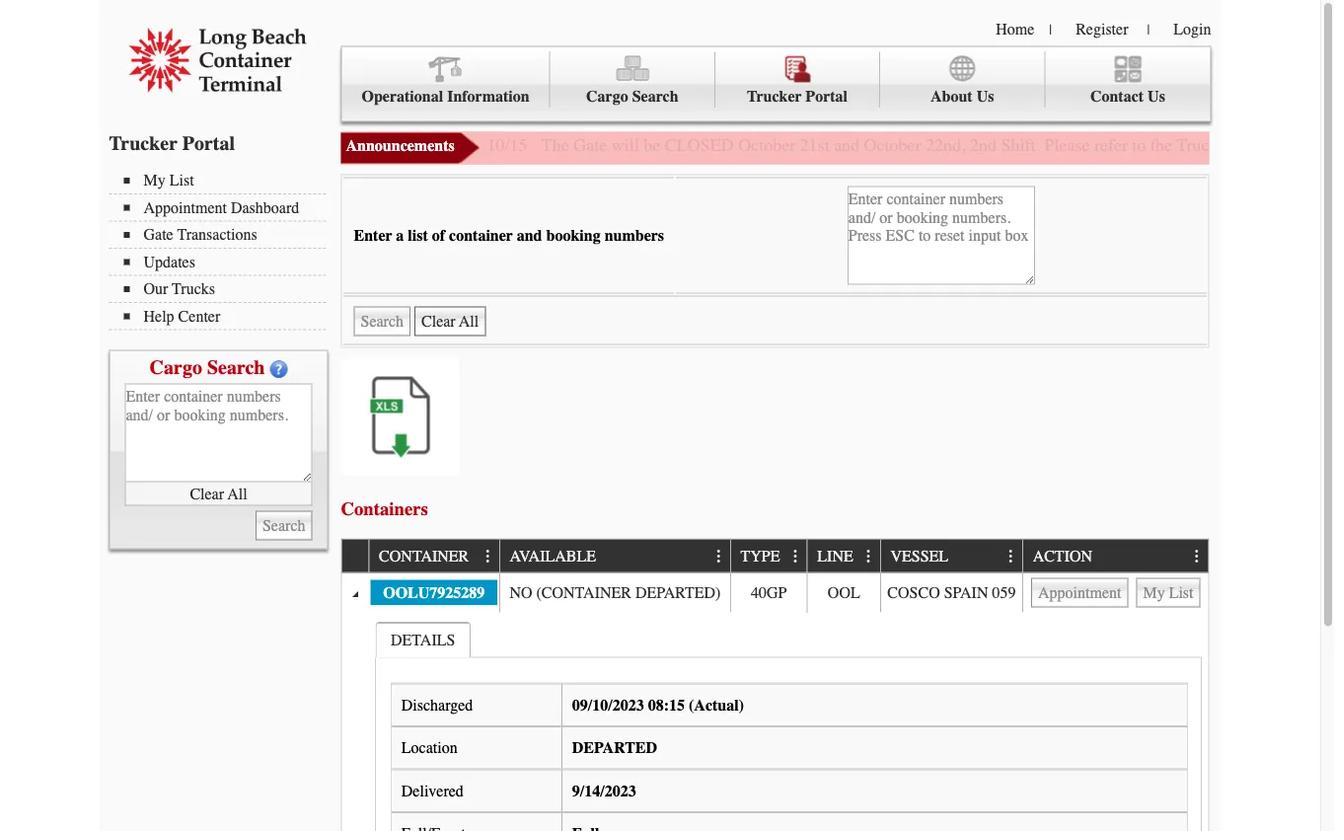 Task type: describe. For each thing, give the bounding box(es) containing it.
(actual)
[[689, 696, 744, 714]]

home
[[996, 20, 1035, 38]]

line link
[[818, 539, 863, 572]]

22nd,
[[926, 135, 966, 155]]

clear
[[190, 484, 224, 503]]

list
[[408, 226, 428, 245]]

all
[[228, 484, 247, 503]]

line
[[818, 547, 854, 566]]

21st
[[800, 135, 830, 155]]

departed
[[572, 739, 657, 757]]

edit column settings image for line
[[861, 549, 877, 565]]

container
[[449, 226, 513, 245]]

(container
[[536, 583, 632, 602]]

trucker portal inside menu bar
[[747, 87, 848, 106]]

appointment
[[144, 198, 227, 217]]

0 horizontal spatial search
[[207, 356, 265, 379]]

40gp cell
[[730, 573, 807, 612]]

40gp
[[751, 583, 787, 602]]

0 vertical spatial and
[[834, 135, 860, 155]]

trucker inside menu bar
[[747, 87, 802, 106]]

10/15 the gate will be closed october 21st and october 22nd, 2nd shift. please refer to the truck gate hours web
[[487, 135, 1335, 155]]

row containing oolu7925289
[[342, 573, 1209, 612]]

vessel link
[[891, 539, 958, 572]]

vessel column header
[[880, 539, 1023, 573]]

refer
[[1095, 135, 1128, 155]]

type column header
[[730, 539, 807, 573]]

container
[[379, 547, 469, 566]]

please
[[1045, 135, 1090, 155]]

2 | from the left
[[1147, 22, 1150, 38]]

cargo inside menu bar
[[586, 87, 628, 106]]

register
[[1076, 20, 1129, 38]]

059
[[992, 583, 1016, 602]]

operational
[[362, 87, 443, 106]]

to
[[1133, 135, 1147, 155]]

location
[[402, 739, 458, 757]]

0 horizontal spatial cargo
[[150, 356, 202, 379]]

edit column settings image for type
[[788, 549, 804, 565]]

us for about us
[[977, 87, 994, 106]]

trucker portal link
[[716, 52, 881, 108]]

help center link
[[124, 307, 326, 325]]

booking
[[546, 226, 601, 245]]

ool cell
[[807, 573, 880, 612]]

about us
[[931, 87, 994, 106]]

type
[[741, 547, 780, 566]]

home link
[[996, 20, 1035, 38]]

the
[[542, 135, 569, 155]]

contact
[[1091, 87, 1144, 106]]

09/10/2023
[[572, 696, 644, 714]]

be
[[644, 135, 660, 155]]

delivered
[[402, 782, 464, 800]]

action
[[1033, 547, 1093, 566]]

Enter container numbers and/ or booking numbers. Press ESC to reset input box text field
[[848, 186, 1035, 285]]

vessel
[[891, 547, 949, 566]]

Enter container numbers and/ or booking numbers.  text field
[[125, 383, 312, 482]]

cargo search link
[[550, 52, 716, 108]]

cosco spain 059 cell
[[880, 573, 1023, 612]]

the
[[1151, 135, 1173, 155]]

operational information
[[362, 87, 530, 106]]

1 vertical spatial trucker portal
[[109, 132, 235, 154]]

1 vertical spatial cargo search
[[150, 356, 265, 379]]

1 horizontal spatial cargo search
[[586, 87, 679, 106]]

1 horizontal spatial gate
[[574, 135, 607, 155]]

action column header
[[1023, 539, 1209, 573]]

help
[[144, 307, 174, 325]]

portal inside menu bar
[[806, 87, 848, 106]]

operational information link
[[342, 52, 550, 108]]

clear all
[[190, 484, 247, 503]]

updates link
[[124, 253, 326, 271]]

hours
[[1261, 135, 1304, 155]]

0 horizontal spatial portal
[[182, 132, 235, 154]]

login link
[[1174, 20, 1212, 38]]

ool
[[828, 583, 860, 602]]

our
[[144, 280, 168, 298]]

2 horizontal spatial gate
[[1223, 135, 1257, 155]]

login
[[1174, 20, 1212, 38]]

9/14/2023
[[572, 782, 636, 800]]

available link
[[510, 539, 606, 572]]

center
[[178, 307, 220, 325]]

web
[[1309, 135, 1335, 155]]

row group containing oolu7925289
[[342, 573, 1209, 831]]

us for contact us
[[1148, 87, 1166, 106]]

row containing container
[[342, 539, 1209, 573]]

shift.
[[1001, 135, 1040, 155]]

list
[[170, 171, 194, 190]]

action link
[[1033, 539, 1102, 572]]

2 october from the left
[[864, 135, 922, 155]]

09/10/2023 08:15 (actual)
[[572, 696, 744, 714]]

transactions
[[177, 226, 257, 244]]

1 vertical spatial and
[[517, 226, 542, 245]]

no (container departed)
[[510, 583, 721, 602]]

1 | from the left
[[1050, 22, 1052, 38]]



Task type: locate. For each thing, give the bounding box(es) containing it.
None submit
[[354, 306, 411, 336], [256, 511, 312, 540], [354, 306, 411, 336], [256, 511, 312, 540]]

search inside menu bar
[[632, 87, 679, 106]]

1 vertical spatial cargo
[[150, 356, 202, 379]]

trucker portal
[[747, 87, 848, 106], [109, 132, 235, 154]]

container link
[[379, 539, 479, 572]]

1 vertical spatial menu bar
[[109, 169, 336, 330]]

0 horizontal spatial and
[[517, 226, 542, 245]]

edit column settings image up 059
[[1004, 549, 1019, 565]]

dashboard
[[231, 198, 299, 217]]

| left login link
[[1147, 22, 1150, 38]]

appointment dashboard link
[[124, 198, 326, 217]]

row group
[[342, 573, 1209, 831]]

0 horizontal spatial edit column settings image
[[861, 549, 877, 565]]

cargo search up will
[[586, 87, 679, 106]]

details tab
[[375, 622, 471, 658]]

us inside 'link'
[[977, 87, 994, 106]]

tree grid
[[342, 539, 1209, 831]]

my list appointment dashboard gate transactions updates our trucks help center
[[144, 171, 299, 325]]

1 edit column settings image from the left
[[861, 549, 877, 565]]

departed)
[[636, 583, 721, 602]]

our trucks link
[[124, 280, 326, 298]]

line column header
[[807, 539, 880, 573]]

oolu7925289
[[383, 583, 485, 602]]

details
[[391, 631, 455, 649]]

edit column settings image inside type column header
[[788, 549, 804, 565]]

a
[[396, 226, 404, 245]]

edit column settings image inside available column header
[[711, 549, 727, 565]]

of
[[432, 226, 445, 245]]

gate right truck on the right of the page
[[1223, 135, 1257, 155]]

cargo search down center
[[150, 356, 265, 379]]

us right contact
[[1148, 87, 1166, 106]]

0 horizontal spatial october
[[738, 135, 796, 155]]

1 horizontal spatial menu bar
[[341, 46, 1212, 122]]

cargo search
[[586, 87, 679, 106], [150, 356, 265, 379]]

october left 21st
[[738, 135, 796, 155]]

1 edit column settings image from the left
[[481, 549, 496, 565]]

no
[[510, 583, 533, 602]]

about
[[931, 87, 973, 106]]

0 horizontal spatial |
[[1050, 22, 1052, 38]]

tree grid containing container
[[342, 539, 1209, 831]]

1 horizontal spatial cargo
[[586, 87, 628, 106]]

cargo down help on the left top
[[150, 356, 202, 379]]

4 edit column settings image from the left
[[1190, 549, 1206, 565]]

1 horizontal spatial |
[[1147, 22, 1150, 38]]

1 horizontal spatial search
[[632, 87, 679, 106]]

my
[[144, 171, 166, 190]]

3 edit column settings image from the left
[[788, 549, 804, 565]]

cargo
[[586, 87, 628, 106], [150, 356, 202, 379]]

enter
[[354, 226, 392, 245]]

contact us
[[1091, 87, 1166, 106]]

menu bar
[[341, 46, 1212, 122], [109, 169, 336, 330]]

gate inside my list appointment dashboard gate transactions updates our trucks help center
[[144, 226, 173, 244]]

trucker portal up 21st
[[747, 87, 848, 106]]

0 vertical spatial portal
[[806, 87, 848, 106]]

and right 21st
[[834, 135, 860, 155]]

2 edit column settings image from the left
[[1004, 549, 1019, 565]]

edit column settings image for action
[[1190, 549, 1206, 565]]

1 us from the left
[[977, 87, 994, 106]]

us
[[977, 87, 994, 106], [1148, 87, 1166, 106]]

available column header
[[499, 539, 730, 573]]

us right about
[[977, 87, 994, 106]]

edit column settings image inside action 'column header'
[[1190, 549, 1206, 565]]

2 us from the left
[[1148, 87, 1166, 106]]

contact us link
[[1046, 52, 1211, 108]]

trucker portal up list
[[109, 132, 235, 154]]

portal up my list link
[[182, 132, 235, 154]]

portal up 21st
[[806, 87, 848, 106]]

discharged
[[402, 696, 473, 714]]

edit column settings image inside line column header
[[861, 549, 877, 565]]

container column header
[[369, 539, 499, 573]]

0 horizontal spatial trucker portal
[[109, 132, 235, 154]]

trucker up 21st
[[747, 87, 802, 106]]

1 horizontal spatial us
[[1148, 87, 1166, 106]]

updates
[[144, 253, 195, 271]]

0 vertical spatial trucker portal
[[747, 87, 848, 106]]

gate
[[574, 135, 607, 155], [1223, 135, 1257, 155], [144, 226, 173, 244]]

menu bar containing operational information
[[341, 46, 1212, 122]]

cargo up will
[[586, 87, 628, 106]]

edit column settings image for available
[[711, 549, 727, 565]]

gate up updates
[[144, 226, 173, 244]]

1 vertical spatial search
[[207, 356, 265, 379]]

tab list
[[371, 617, 1207, 831]]

edit column settings image for container
[[481, 549, 496, 565]]

0 vertical spatial cargo
[[586, 87, 628, 106]]

type link
[[741, 539, 790, 572]]

available
[[510, 547, 596, 566]]

numbers
[[605, 226, 664, 245]]

gate transactions link
[[124, 226, 326, 244]]

about us link
[[881, 52, 1046, 108]]

2 row from the top
[[342, 573, 1209, 612]]

spain
[[944, 583, 989, 602]]

truck
[[1177, 135, 1219, 155]]

edit column settings image for vessel
[[1004, 549, 1019, 565]]

cell
[[1023, 573, 1209, 612]]

None button
[[415, 306, 486, 336], [1031, 578, 1129, 607], [1137, 578, 1201, 607], [415, 306, 486, 336], [1031, 578, 1129, 607], [1137, 578, 1201, 607]]

0 vertical spatial menu bar
[[341, 46, 1212, 122]]

cosco spain 059
[[888, 583, 1016, 602]]

information
[[447, 87, 530, 106]]

edit column settings image
[[481, 549, 496, 565], [711, 549, 727, 565], [788, 549, 804, 565], [1190, 549, 1206, 565]]

tab list inside row group
[[371, 617, 1207, 831]]

1 vertical spatial portal
[[182, 132, 235, 154]]

row down type link
[[342, 573, 1209, 612]]

no (container departed) cell
[[499, 573, 730, 612]]

search up be
[[632, 87, 679, 106]]

edit column settings image inside 'container' column header
[[481, 549, 496, 565]]

search
[[632, 87, 679, 106], [207, 356, 265, 379]]

clear all button
[[125, 482, 312, 506]]

1 horizontal spatial edit column settings image
[[1004, 549, 1019, 565]]

and left booking
[[517, 226, 542, 245]]

will
[[612, 135, 639, 155]]

oolu7925289 cell
[[369, 573, 499, 612]]

search down help center link at left top
[[207, 356, 265, 379]]

announcements
[[346, 137, 455, 155]]

row
[[342, 539, 1209, 573], [342, 573, 1209, 612]]

0 horizontal spatial us
[[977, 87, 994, 106]]

08:15
[[648, 696, 685, 714]]

october left 22nd,
[[864, 135, 922, 155]]

1 horizontal spatial portal
[[806, 87, 848, 106]]

gate right the
[[574, 135, 607, 155]]

containers
[[341, 499, 428, 520]]

register link
[[1076, 20, 1129, 38]]

10/15
[[487, 135, 528, 155]]

|
[[1050, 22, 1052, 38], [1147, 22, 1150, 38]]

0 horizontal spatial gate
[[144, 226, 173, 244]]

1 vertical spatial trucker
[[109, 132, 178, 154]]

enter a list of container and booking numbers
[[354, 226, 664, 245]]

row up 40gp
[[342, 539, 1209, 573]]

0 vertical spatial search
[[632, 87, 679, 106]]

cosco
[[888, 583, 940, 602]]

edit column settings image right line
[[861, 549, 877, 565]]

0 vertical spatial cargo search
[[586, 87, 679, 106]]

trucker up my
[[109, 132, 178, 154]]

1 horizontal spatial and
[[834, 135, 860, 155]]

menu bar containing my list
[[109, 169, 336, 330]]

| right "home"
[[1050, 22, 1052, 38]]

1 horizontal spatial trucker
[[747, 87, 802, 106]]

0 horizontal spatial trucker
[[109, 132, 178, 154]]

2nd
[[970, 135, 997, 155]]

my list link
[[124, 171, 326, 190]]

and
[[834, 135, 860, 155], [517, 226, 542, 245]]

1 horizontal spatial trucker portal
[[747, 87, 848, 106]]

october
[[738, 135, 796, 155], [864, 135, 922, 155]]

edit column settings image inside vessel column header
[[1004, 549, 1019, 565]]

tab list containing details
[[371, 617, 1207, 831]]

2 edit column settings image from the left
[[711, 549, 727, 565]]

trucks
[[172, 280, 215, 298]]

0 horizontal spatial cargo search
[[150, 356, 265, 379]]

0 vertical spatial trucker
[[747, 87, 802, 106]]

edit column settings image
[[861, 549, 877, 565], [1004, 549, 1019, 565]]

closed
[[665, 135, 734, 155]]

1 horizontal spatial october
[[864, 135, 922, 155]]

1 row from the top
[[342, 539, 1209, 573]]

0 horizontal spatial menu bar
[[109, 169, 336, 330]]

1 october from the left
[[738, 135, 796, 155]]



Task type: vqa. For each thing, say whether or not it's contained in the screenshot.
resources
no



